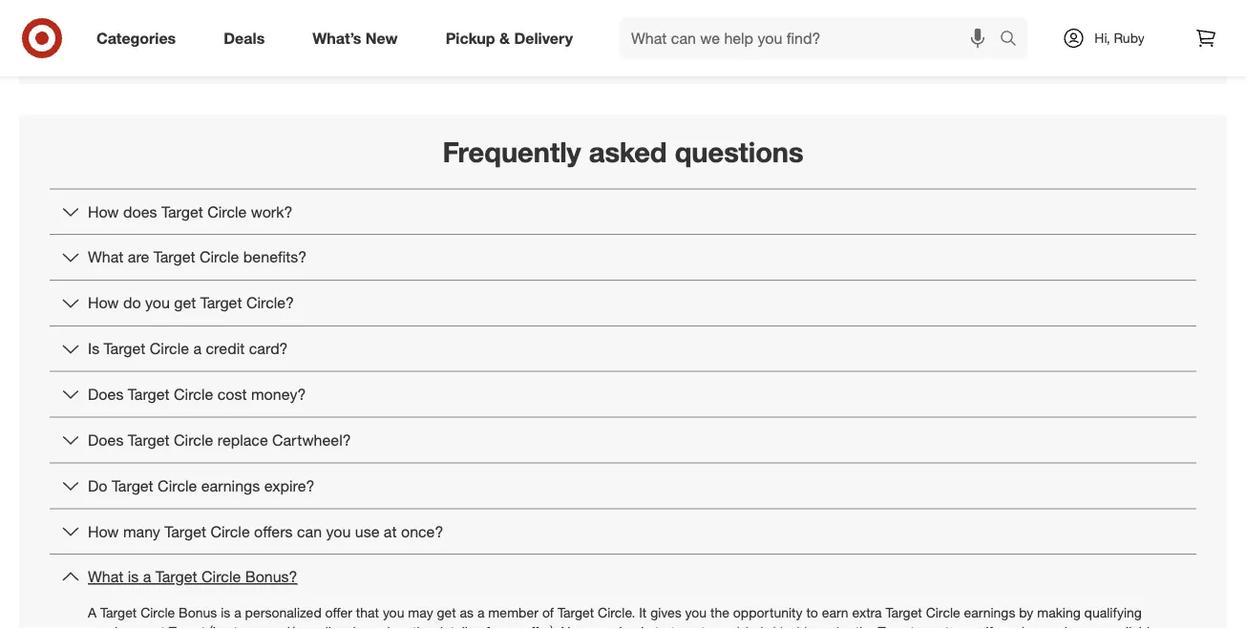 Task type: vqa. For each thing, say whether or not it's contained in the screenshot.
Color
no



Task type: locate. For each thing, give the bounding box(es) containing it.
0 vertical spatial earnings
[[450, 18, 509, 37]]

as
[[460, 605, 474, 621]]

1 horizontal spatial can
[[587, 624, 609, 629]]

how for how does target circle work?
[[88, 202, 119, 221]]

1 how from the top
[[88, 202, 119, 221]]

can inside dropdown button
[[297, 522, 322, 541]]

0 horizontal spatial the
[[413, 624, 432, 629]]

at right use on the left
[[384, 522, 397, 541]]

offer
[[325, 605, 352, 621]]

1 vertical spatial of
[[478, 624, 490, 629]]

is
[[128, 568, 139, 587], [221, 605, 230, 621]]

qualifying
[[1085, 605, 1142, 621]]

extra
[[853, 605, 882, 621]]

what
[[88, 248, 124, 267], [88, 568, 124, 587]]

does down is
[[88, 385, 124, 404]]

is target circle a credit card?
[[88, 339, 288, 358]]

the down may
[[413, 624, 432, 629]]

making
[[655, 18, 705, 37], [1037, 605, 1081, 621]]

you up 'on'
[[383, 605, 404, 621]]

1 horizontal spatial is
[[221, 605, 230, 621]]

once?
[[401, 522, 443, 541]]

questions
[[675, 135, 804, 168]]

1 horizontal spatial the
[[711, 605, 730, 621]]

2 vertical spatial earnings
[[964, 605, 1016, 621]]

that
[[356, 605, 379, 621]]

1 vertical spatial get
[[437, 605, 456, 621]]

1 horizontal spatial earnings
[[450, 18, 509, 37]]

you
[[562, 624, 584, 629]]

hi,
[[1095, 30, 1110, 46]]

target right does
[[161, 202, 203, 221]]

is down the "many"
[[128, 568, 139, 587]]

at right purchases
[[154, 624, 165, 629]]

get up "is target circle a credit card?" on the bottom of the page
[[174, 294, 196, 312]]

1 horizontal spatial get
[[437, 605, 456, 621]]

you right do
[[145, 294, 170, 312]]

what left are
[[88, 248, 124, 267]]

0 horizontal spatial of
[[478, 624, 490, 629]]

what's new
[[313, 29, 398, 47]]

do
[[123, 294, 141, 312]]

circle.
[[598, 605, 636, 621]]

new
[[366, 29, 398, 47]]

how do you get target circle?
[[88, 294, 294, 312]]

making inside a target circle bonus is a personalized offer that you may get as a member of target circle. it gives you the opportunity to earn extra target circle earnings by making qualifying purchases at target (in stores and/or online, based on the details of your offer). you can sign in to
[[1037, 605, 1081, 621]]

pickup
[[446, 29, 495, 47]]

here
[[585, 18, 615, 37]]

personalized
[[245, 605, 322, 621]]

earnings left and
[[450, 18, 509, 37]]

of left your
[[478, 624, 490, 629]]

is up (in
[[221, 605, 230, 621]]

0 vertical spatial what
[[88, 248, 124, 267]]

is inside dropdown button
[[128, 568, 139, 587]]

1 what from the top
[[88, 248, 124, 267]]

target down "is target circle a credit card?" on the bottom of the page
[[128, 385, 170, 404]]

earnings down does target circle replace cartwheel?
[[201, 477, 260, 495]]

0 vertical spatial the
[[711, 605, 730, 621]]

to left earn
[[807, 605, 818, 621]]

how left do
[[88, 294, 119, 312]]

what are target circle benefits?
[[88, 248, 307, 267]]

2 horizontal spatial earnings
[[964, 605, 1016, 621]]

a inside what is a target circle bonus? dropdown button
[[143, 568, 151, 587]]

circle left offers
[[211, 522, 250, 541]]

0 vertical spatial is
[[128, 568, 139, 587]]

hi, ruby
[[1095, 30, 1145, 46]]

frequently asked questions
[[443, 135, 804, 168]]

0 vertical spatial at
[[384, 522, 397, 541]]

what inside dropdown button
[[88, 248, 124, 267]]

what for what are target circle benefits?
[[88, 248, 124, 267]]

1 vertical spatial earnings
[[201, 477, 260, 495]]

1 horizontal spatial to
[[807, 605, 818, 621]]

what is a target circle bonus?
[[88, 568, 298, 587]]

get
[[174, 294, 196, 312], [437, 605, 456, 621]]

target up you
[[558, 605, 594, 621]]

based
[[353, 624, 390, 629]]

does inside does target circle replace cartwheel? dropdown button
[[88, 431, 124, 449]]

can
[[297, 522, 322, 541], [587, 624, 609, 629]]

what inside dropdown button
[[88, 568, 124, 587]]

get up details
[[437, 605, 456, 621]]

earnings left by on the right bottom of page
[[964, 605, 1016, 621]]

opportunity
[[733, 605, 803, 621]]

0 horizontal spatial at
[[154, 624, 165, 629]]

can right offers
[[297, 522, 322, 541]]

1 horizontal spatial making
[[1037, 605, 1081, 621]]

is target circle a credit card? button
[[50, 327, 1197, 371]]

of up offer).
[[542, 605, 554, 621]]

1 vertical spatial at
[[154, 624, 165, 629]]

by
[[1019, 605, 1034, 621]]

eligible
[[709, 18, 757, 37]]

a down the "many"
[[143, 568, 151, 587]]

0 vertical spatial can
[[297, 522, 322, 541]]

2 does from the top
[[88, 431, 124, 449]]

circle
[[207, 202, 247, 221], [200, 248, 239, 267], [150, 339, 189, 358], [174, 385, 213, 404], [174, 431, 213, 449], [158, 477, 197, 495], [211, 522, 250, 541], [202, 568, 241, 587], [141, 605, 175, 621], [926, 605, 961, 621]]

target up bonus
[[156, 568, 197, 587]]

0 horizontal spatial earnings
[[201, 477, 260, 495]]

what up a
[[88, 568, 124, 587]]

does target circle cost money? button
[[50, 372, 1197, 417]]

circle up the "many"
[[158, 477, 197, 495]]

does inside does target circle cost money? "dropdown button"
[[88, 385, 124, 404]]

on
[[394, 624, 409, 629]]

circle down "how do you get target circle?"
[[150, 339, 189, 358]]

you left use on the left
[[326, 522, 351, 541]]

0 vertical spatial get
[[174, 294, 196, 312]]

does for does target circle cost money?
[[88, 385, 124, 404]]

a right as
[[478, 605, 485, 621]]

making right after
[[655, 18, 705, 37]]

1 vertical spatial what
[[88, 568, 124, 587]]

0 horizontal spatial can
[[297, 522, 322, 541]]

target
[[161, 202, 203, 221], [154, 248, 195, 267], [200, 294, 242, 312], [104, 339, 146, 358], [128, 385, 170, 404], [128, 431, 170, 449], [112, 477, 153, 495], [165, 522, 206, 541], [156, 568, 197, 587], [100, 605, 137, 621], [558, 605, 594, 621], [886, 605, 922, 621], [169, 624, 205, 629]]

3 how from the top
[[88, 522, 119, 541]]

2 how from the top
[[88, 294, 119, 312]]

what is a target circle bonus? button
[[50, 555, 1197, 600]]

details
[[435, 624, 475, 629]]

a inside is target circle a credit card? dropdown button
[[193, 339, 202, 358]]

how many target circle offers can you use at once?
[[88, 522, 443, 541]]

offers
[[254, 522, 293, 541]]

circle right extra
[[926, 605, 961, 621]]

0 vertical spatial of
[[542, 605, 554, 621]]

track
[[410, 18, 446, 37]]

gives
[[651, 605, 682, 621]]

1 does from the top
[[88, 385, 124, 404]]

a
[[193, 339, 202, 358], [143, 568, 151, 587], [234, 605, 241, 621], [478, 605, 485, 621]]

0 vertical spatial does
[[88, 385, 124, 404]]

of
[[542, 605, 554, 621], [478, 624, 490, 629]]

earnings
[[450, 18, 509, 37], [201, 477, 260, 495], [964, 605, 1016, 621]]

online,
[[310, 624, 349, 629]]

the left opportunity
[[711, 605, 730, 621]]

making right by on the right bottom of page
[[1037, 605, 1081, 621]]

1 vertical spatial can
[[587, 624, 609, 629]]

target right the "many"
[[165, 522, 206, 541]]

does up 'do'
[[88, 431, 124, 449]]

can inside a target circle bonus is a personalized offer that you may get as a member of target circle. it gives you the opportunity to earn extra target circle earnings by making qualifying purchases at target (in stores and/or online, based on the details of your offer). you can sign in to
[[587, 624, 609, 629]]

how inside dropdown button
[[88, 522, 119, 541]]

can down circle.
[[587, 624, 609, 629]]

you
[[145, 294, 170, 312], [326, 522, 351, 541], [383, 605, 404, 621], [685, 605, 707, 621]]

get inside a target circle bonus is a personalized offer that you may get as a member of target circle. it gives you the opportunity to earn extra target circle earnings by making qualifying purchases at target (in stores and/or online, based on the details of your offer). you can sign in to
[[437, 605, 456, 621]]

a left credit
[[193, 339, 202, 358]]

0 horizontal spatial get
[[174, 294, 196, 312]]

circle left work?
[[207, 202, 247, 221]]

1 vertical spatial does
[[88, 431, 124, 449]]

circle up bonus
[[202, 568, 241, 587]]

2 vertical spatial how
[[88, 522, 119, 541]]

what's
[[313, 29, 361, 47]]

circle left cost
[[174, 385, 213, 404]]

2 what from the top
[[88, 568, 124, 587]]

frequently
[[443, 135, 581, 168]]

1 vertical spatial is
[[221, 605, 230, 621]]

target down the does target circle cost money?
[[128, 431, 170, 449]]

how do you get target circle? button
[[50, 281, 1197, 326]]

0 vertical spatial how
[[88, 202, 119, 221]]

how
[[88, 202, 119, 221], [88, 294, 119, 312], [88, 522, 119, 541]]

to down gives
[[655, 624, 667, 629]]

target right 'do'
[[112, 477, 153, 495]]

1 vertical spatial making
[[1037, 605, 1081, 621]]

the
[[711, 605, 730, 621], [413, 624, 432, 629]]

how left does
[[88, 202, 119, 221]]

target right are
[[154, 248, 195, 267]]

0 horizontal spatial making
[[655, 18, 705, 37]]

offer).
[[523, 624, 558, 629]]

benefits?
[[243, 248, 307, 267]]

1 horizontal spatial at
[[384, 522, 397, 541]]

What can we help you find? suggestions appear below search field
[[620, 17, 1005, 59]]

how left the "many"
[[88, 522, 119, 541]]

1 vertical spatial how
[[88, 294, 119, 312]]

0 horizontal spatial is
[[128, 568, 139, 587]]

earn
[[822, 605, 849, 621]]

cartwheel?
[[272, 431, 351, 449]]

1 vertical spatial to
[[655, 624, 667, 629]]

get inside dropdown button
[[174, 294, 196, 312]]



Task type: describe. For each thing, give the bounding box(es) containing it.
many
[[123, 522, 160, 541]]

ruby
[[1114, 30, 1145, 46]]

pickup & delivery
[[446, 29, 573, 47]]

a up stores
[[234, 605, 241, 621]]

and
[[513, 18, 539, 37]]

a
[[88, 605, 97, 621]]

circle?
[[246, 294, 294, 312]]

in
[[641, 624, 652, 629]]

what are target circle benefits? button
[[50, 235, 1197, 280]]

asked
[[589, 135, 667, 168]]

target up purchases
[[100, 605, 137, 621]]

your
[[494, 624, 520, 629]]

target right is
[[104, 339, 146, 358]]

stores
[[227, 624, 264, 629]]

card?
[[249, 339, 288, 358]]

you inside how many target circle offers can you use at once? dropdown button
[[326, 522, 351, 541]]

circle inside dropdown button
[[207, 202, 247, 221]]

circle down the does target circle cost money?
[[174, 431, 213, 449]]

you right gives
[[685, 605, 707, 621]]

work?
[[251, 202, 293, 221]]

circle inside dropdown button
[[202, 568, 241, 587]]

0 horizontal spatial to
[[655, 624, 667, 629]]

earnings inside a target circle bonus is a personalized offer that you may get as a member of target circle. it gives you the opportunity to earn extra target circle earnings by making qualifying purchases at target (in stores and/or online, based on the details of your offer). you can sign in to
[[964, 605, 1016, 621]]

circle up "how do you get target circle?"
[[200, 248, 239, 267]]

track earnings and votes here after making eligible purchases.
[[410, 18, 836, 37]]

how for how many target circle offers can you use at once?
[[88, 522, 119, 541]]

purchases.
[[761, 18, 836, 37]]

how many target circle offers can you use at once? button
[[50, 509, 1197, 554]]

do target circle earnings expire?
[[88, 477, 315, 495]]

target down bonus
[[169, 624, 205, 629]]

target up credit
[[200, 294, 242, 312]]

a target circle bonus is a personalized offer that you may get as a member of target circle. it gives you the opportunity to earn extra target circle earnings by making qualifying purchases at target (in stores and/or online, based on the details of your offer). you can sign in to
[[88, 605, 1142, 629]]

do target circle earnings expire? button
[[50, 464, 1197, 508]]

you inside "how do you get target circle?" dropdown button
[[145, 294, 170, 312]]

may
[[408, 605, 433, 621]]

bonus
[[179, 605, 217, 621]]

how does target circle work?
[[88, 202, 293, 221]]

how does target circle work? button
[[50, 189, 1197, 234]]

circle inside "dropdown button"
[[174, 385, 213, 404]]

purchases
[[88, 624, 150, 629]]

target right extra
[[886, 605, 922, 621]]

is inside a target circle bonus is a personalized offer that you may get as a member of target circle. it gives you the opportunity to earn extra target circle earnings by making qualifying purchases at target (in stores and/or online, based on the details of your offer). you can sign in to
[[221, 605, 230, 621]]

0 vertical spatial to
[[807, 605, 818, 621]]

what for what is a target circle bonus?
[[88, 568, 124, 587]]

does target circle replace cartwheel?
[[88, 431, 351, 449]]

does for does target circle replace cartwheel?
[[88, 431, 124, 449]]

search
[[991, 31, 1037, 49]]

sign
[[613, 624, 638, 629]]

credit
[[206, 339, 245, 358]]

&
[[500, 29, 510, 47]]

replace
[[217, 431, 268, 449]]

cost
[[217, 385, 247, 404]]

what's new link
[[296, 17, 422, 59]]

votes
[[543, 18, 580, 37]]

categories
[[96, 29, 176, 47]]

do
[[88, 477, 107, 495]]

member
[[488, 605, 539, 621]]

are
[[128, 248, 149, 267]]

bonus?
[[245, 568, 298, 587]]

deals
[[224, 29, 265, 47]]

search button
[[991, 17, 1037, 63]]

at inside a target circle bonus is a personalized offer that you may get as a member of target circle. it gives you the opportunity to earn extra target circle earnings by making qualifying purchases at target (in stores and/or online, based on the details of your offer). you can sign in to
[[154, 624, 165, 629]]

delivery
[[514, 29, 573, 47]]

pickup & delivery link
[[429, 17, 597, 59]]

expire?
[[264, 477, 315, 495]]

how for how do you get target circle?
[[88, 294, 119, 312]]

1 vertical spatial the
[[413, 624, 432, 629]]

money?
[[251, 385, 306, 404]]

earnings inside 'do target circle earnings expire?' dropdown button
[[201, 477, 260, 495]]

does target circle replace cartwheel? button
[[50, 418, 1197, 463]]

after
[[619, 18, 651, 37]]

target inside dropdown button
[[156, 568, 197, 587]]

and/or
[[268, 624, 307, 629]]

at inside dropdown button
[[384, 522, 397, 541]]

target inside "dropdown button"
[[128, 385, 170, 404]]

1 horizontal spatial of
[[542, 605, 554, 621]]

use
[[355, 522, 380, 541]]

circle left bonus
[[141, 605, 175, 621]]

(in
[[209, 624, 223, 629]]

is
[[88, 339, 99, 358]]

it
[[639, 605, 647, 621]]

0 vertical spatial making
[[655, 18, 705, 37]]

categories link
[[80, 17, 200, 59]]

does target circle cost money?
[[88, 385, 306, 404]]

deals link
[[207, 17, 289, 59]]

does
[[123, 202, 157, 221]]



